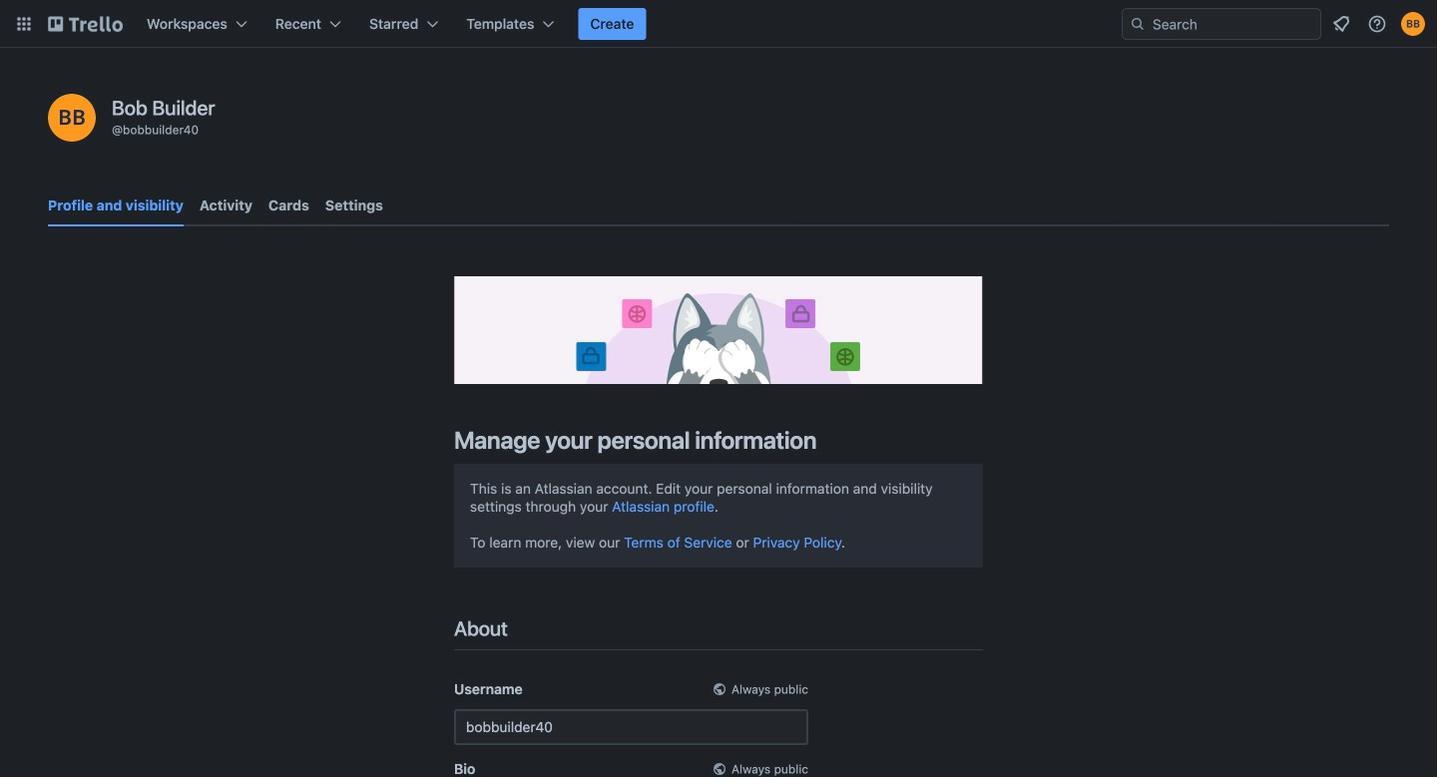 Task type: locate. For each thing, give the bounding box(es) containing it.
bob builder (bobbuilder40) image right open information menu icon at top right
[[1402, 12, 1426, 36]]

0 vertical spatial bob builder (bobbuilder40) image
[[1402, 12, 1426, 36]]

1 vertical spatial bob builder (bobbuilder40) image
[[48, 94, 96, 142]]

Search field
[[1146, 10, 1321, 38]]

bob builder (bobbuilder40) image down "back to home" image
[[48, 94, 96, 142]]

1 horizontal spatial bob builder (bobbuilder40) image
[[1402, 12, 1426, 36]]

search image
[[1130, 16, 1146, 32]]

bob builder (bobbuilder40) image
[[1402, 12, 1426, 36], [48, 94, 96, 142]]

None text field
[[454, 710, 809, 746]]



Task type: vqa. For each thing, say whether or not it's contained in the screenshot.
Get going faster with a template from the Trello community or
no



Task type: describe. For each thing, give the bounding box(es) containing it.
0 notifications image
[[1330, 12, 1354, 36]]

0 horizontal spatial bob builder (bobbuilder40) image
[[48, 94, 96, 142]]

open information menu image
[[1368, 14, 1388, 34]]

primary element
[[0, 0, 1438, 48]]

back to home image
[[48, 8, 123, 40]]



